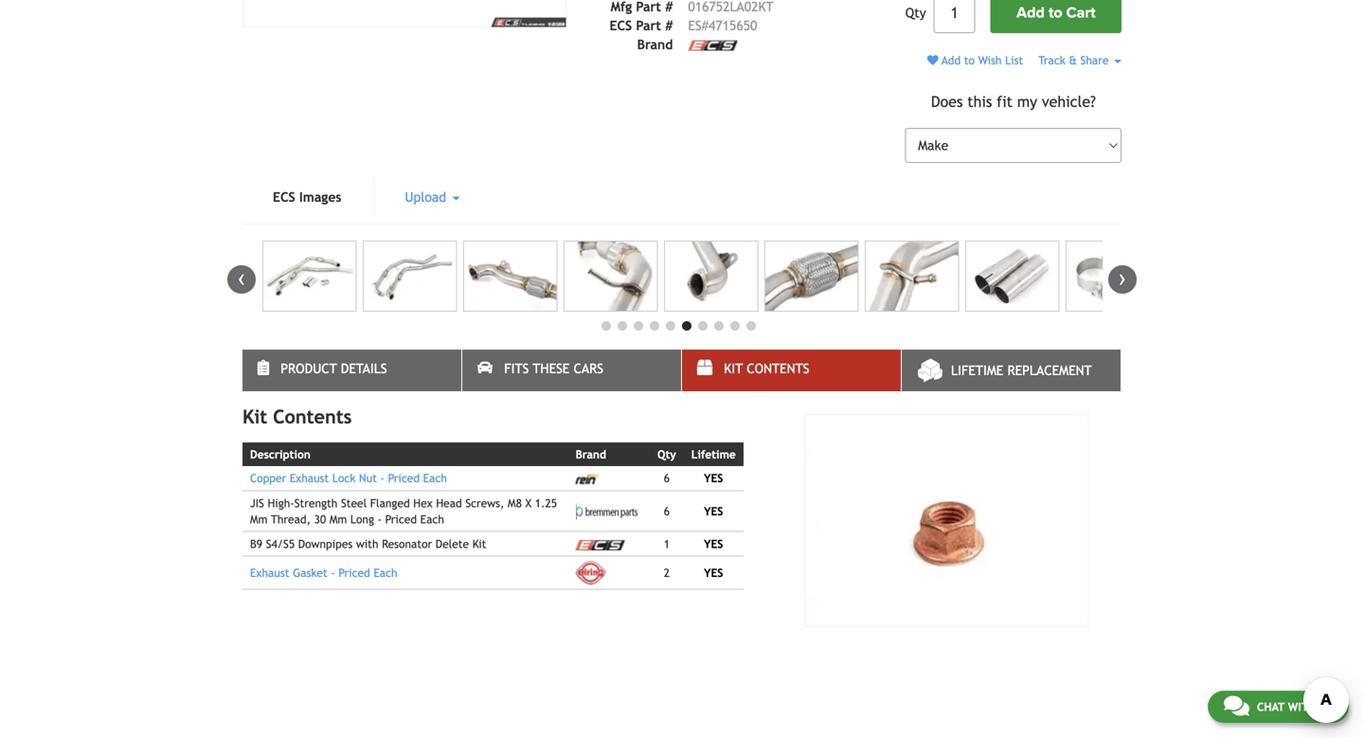 Task type: describe. For each thing, give the bounding box(es) containing it.
copper exhaust lock nut - priced each link
[[250, 472, 447, 485]]

lifetime for lifetime
[[692, 448, 736, 461]]

flanged
[[370, 496, 410, 510]]

yes for "bremmen parts - corporate logo"
[[704, 505, 724, 518]]

1 horizontal spatial kit contents
[[724, 361, 810, 376]]

›
[[1119, 265, 1127, 291]]

1.25
[[535, 496, 557, 510]]

b9 s4/s5 downpipes with resonator delete kit
[[250, 538, 487, 551]]

0 horizontal spatial kit contents
[[243, 406, 352, 428]]

#
[[666, 18, 673, 33]]

description
[[250, 448, 311, 461]]

chat with us
[[1258, 700, 1334, 714]]

0 horizontal spatial brand
[[576, 448, 607, 461]]

brand inside es# 4715650 brand
[[638, 37, 673, 52]]

lifetime replacement link
[[902, 350, 1121, 391]]

bremmen parts - corporate logo image
[[576, 504, 643, 520]]

delete
[[436, 538, 469, 551]]

4715650
[[709, 18, 758, 33]]

1 mm from the left
[[250, 513, 268, 526]]

elring - corporate logo image
[[576, 561, 606, 586]]

es# 4715650 brand
[[638, 18, 758, 52]]

head
[[436, 496, 462, 510]]

priced inside jis high-strength steel flanged hex head screws, m8 x 1.25 mm thread, 30 mm long - priced each
[[385, 513, 417, 526]]

2 mm from the left
[[330, 513, 347, 526]]

2 vertical spatial priced
[[339, 566, 370, 580]]

lock
[[333, 472, 356, 485]]

track
[[1039, 54, 1066, 67]]

s4/s5
[[266, 538, 295, 551]]

exhaust gasket - priced each link
[[250, 566, 398, 580]]

chat with us link
[[1208, 691, 1350, 723]]

to for cart
[[1049, 4, 1063, 22]]

ecs for ecs part #
[[610, 18, 632, 33]]

b9
[[250, 538, 263, 551]]

ecs part #
[[610, 18, 673, 33]]

cars
[[574, 361, 604, 376]]

fit
[[997, 93, 1013, 111]]

these
[[533, 361, 570, 376]]

share
[[1081, 54, 1109, 67]]

long
[[351, 513, 374, 526]]

fits these cars link
[[463, 350, 682, 391]]

my
[[1018, 93, 1038, 111]]

each inside jis high-strength steel flanged hex head screws, m8 x 1.25 mm thread, 30 mm long - priced each
[[421, 513, 444, 526]]

comments image
[[1225, 695, 1250, 718]]

does this fit my vehicle?
[[932, 93, 1097, 111]]

this
[[968, 93, 993, 111]]

1 vertical spatial qty
[[658, 448, 677, 461]]

upload button
[[375, 178, 490, 216]]

gasket
[[293, 566, 328, 580]]

fits
[[504, 361, 529, 376]]

fits these cars
[[504, 361, 604, 376]]

0 vertical spatial -
[[381, 472, 385, 485]]

ecs images link
[[243, 178, 372, 216]]

thread,
[[271, 513, 311, 526]]

‹
[[238, 265, 245, 291]]

m8
[[508, 496, 522, 510]]

0 vertical spatial exhaust
[[290, 472, 329, 485]]

add to wish list
[[939, 54, 1024, 67]]

0 vertical spatial priced
[[388, 472, 420, 485]]

high-
[[268, 496, 295, 510]]

track & share
[[1039, 54, 1113, 67]]

‹ link
[[227, 265, 256, 294]]

ecs image
[[689, 40, 738, 51]]

ecs - corporate logo image
[[576, 540, 625, 551]]

nut
[[359, 472, 377, 485]]

&
[[1070, 54, 1078, 67]]

2 vertical spatial kit
[[473, 538, 487, 551]]



Task type: vqa. For each thing, say whether or not it's contained in the screenshot.
rein - corporate logo's YES
yes



Task type: locate. For each thing, give the bounding box(es) containing it.
each down b9 s4/s5 downpipes with resonator delete kit
[[374, 566, 398, 580]]

product
[[281, 361, 337, 376]]

0 vertical spatial contents
[[747, 361, 810, 376]]

ecs images
[[273, 190, 342, 205]]

add up list
[[1017, 4, 1045, 22]]

0 horizontal spatial lifetime
[[692, 448, 736, 461]]

lifetime
[[952, 363, 1004, 378], [692, 448, 736, 461]]

0 vertical spatial with
[[356, 538, 379, 551]]

to left the wish
[[965, 54, 975, 67]]

- inside jis high-strength steel flanged hex head screws, m8 x 1.25 mm thread, 30 mm long - priced each
[[378, 513, 382, 526]]

mm down the jis
[[250, 513, 268, 526]]

2 horizontal spatial kit
[[724, 361, 743, 376]]

chat
[[1258, 700, 1285, 714]]

0 horizontal spatial qty
[[658, 448, 677, 461]]

add
[[1017, 4, 1045, 22], [942, 54, 961, 67]]

part
[[636, 18, 662, 33]]

1 vertical spatial kit contents
[[243, 406, 352, 428]]

mm
[[250, 513, 268, 526], [330, 513, 347, 526]]

2 vertical spatial each
[[374, 566, 398, 580]]

1
[[664, 538, 670, 551]]

lifetime for lifetime replacement
[[952, 363, 1004, 378]]

exhaust
[[290, 472, 329, 485], [250, 566, 290, 580]]

2 yes from the top
[[704, 505, 724, 518]]

us
[[1320, 700, 1334, 714]]

does
[[932, 93, 963, 111]]

1 vertical spatial ecs
[[273, 190, 295, 205]]

wish
[[979, 54, 1002, 67]]

each up hex
[[423, 472, 447, 485]]

- right nut
[[381, 472, 385, 485]]

1 vertical spatial with
[[1289, 700, 1317, 714]]

exhaust gasket - priced each
[[250, 566, 398, 580]]

product details link
[[243, 350, 462, 391]]

kit contents
[[724, 361, 810, 376], [243, 406, 352, 428]]

1 horizontal spatial qty
[[906, 5, 927, 20]]

each down hex
[[421, 513, 444, 526]]

0 vertical spatial each
[[423, 472, 447, 485]]

jis high-strength steel flanged hex head screws, m8 x 1.25 mm thread, 30 mm long - priced each
[[250, 496, 557, 526]]

lifetime replacement
[[952, 363, 1093, 378]]

ecs
[[610, 18, 632, 33], [273, 190, 295, 205]]

3 yes from the top
[[704, 538, 724, 551]]

1 vertical spatial add
[[942, 54, 961, 67]]

rein - corporate logo image
[[576, 474, 600, 485]]

0 horizontal spatial ecs
[[273, 190, 295, 205]]

1 horizontal spatial with
[[1289, 700, 1317, 714]]

- right gasket
[[331, 566, 335, 580]]

1 vertical spatial each
[[421, 513, 444, 526]]

contents
[[747, 361, 810, 376], [273, 406, 352, 428]]

screws,
[[466, 496, 505, 510]]

1 horizontal spatial ecs
[[610, 18, 632, 33]]

add to cart
[[1017, 4, 1096, 22]]

ecs for ecs images
[[273, 190, 295, 205]]

1 vertical spatial exhaust
[[250, 566, 290, 580]]

steel
[[341, 496, 367, 510]]

mm right 30 at the left of the page
[[330, 513, 347, 526]]

0 horizontal spatial with
[[356, 538, 379, 551]]

ecs left part
[[610, 18, 632, 33]]

4 yes from the top
[[704, 566, 724, 580]]

cart
[[1067, 4, 1096, 22]]

kit
[[724, 361, 743, 376], [243, 406, 268, 428], [473, 538, 487, 551]]

to inside button
[[1049, 4, 1063, 22]]

1 yes from the top
[[704, 472, 724, 485]]

6 for "bremmen parts - corporate logo"
[[664, 505, 670, 518]]

0 vertical spatial kit
[[724, 361, 743, 376]]

0 horizontal spatial mm
[[250, 513, 268, 526]]

2
[[664, 566, 670, 580]]

-
[[381, 472, 385, 485], [378, 513, 382, 526], [331, 566, 335, 580]]

brand
[[638, 37, 673, 52], [576, 448, 607, 461]]

0 vertical spatial add
[[1017, 4, 1045, 22]]

vehicle?
[[1042, 93, 1097, 111]]

list
[[1006, 54, 1024, 67]]

images
[[299, 190, 342, 205]]

priced down flanged
[[385, 513, 417, 526]]

with left us at the bottom of page
[[1289, 700, 1317, 714]]

1 horizontal spatial contents
[[747, 361, 810, 376]]

30
[[314, 513, 326, 526]]

1 vertical spatial kit
[[243, 406, 268, 428]]

track & share button
[[1039, 54, 1122, 67]]

1 horizontal spatial brand
[[638, 37, 673, 52]]

priced
[[388, 472, 420, 485], [385, 513, 417, 526], [339, 566, 370, 580]]

None text field
[[934, 0, 976, 33]]

0 vertical spatial brand
[[638, 37, 673, 52]]

with down long
[[356, 538, 379, 551]]

brand up 'rein - corporate logo'
[[576, 448, 607, 461]]

0 vertical spatial kit contents
[[724, 361, 810, 376]]

yes
[[704, 472, 724, 485], [704, 505, 724, 518], [704, 538, 724, 551], [704, 566, 724, 580]]

yes for ecs - corporate logo
[[704, 538, 724, 551]]

0 vertical spatial ecs
[[610, 18, 632, 33]]

es#240390 - 11621711954 - copper exhaust lock nut - priced each - flange copper nut - rein - bmw mini image
[[805, 414, 1089, 627]]

1 vertical spatial to
[[965, 54, 975, 67]]

6 for 'rein - corporate logo'
[[664, 472, 670, 485]]

1 horizontal spatial kit
[[473, 538, 487, 551]]

priced up flanged
[[388, 472, 420, 485]]

1 horizontal spatial add
[[1017, 4, 1045, 22]]

es#4715650 - 016752la02kt - b9 s4/s5 downpipe & resonator delete kit - no cutting required, easy-to-install downpipes with resonator deletes for your factory cat back exhaust. - ecs - audi image
[[243, 0, 567, 28], [263, 241, 357, 312], [363, 241, 457, 312], [463, 241, 558, 312], [564, 241, 658, 312], [664, 241, 759, 312], [765, 241, 859, 312], [865, 241, 960, 312], [966, 241, 1060, 312], [1066, 241, 1160, 312]]

to
[[1049, 4, 1063, 22], [965, 54, 975, 67]]

kit contents link
[[682, 350, 901, 391]]

6
[[664, 472, 670, 485], [664, 505, 670, 518]]

0 vertical spatial to
[[1049, 4, 1063, 22]]

0 horizontal spatial add
[[942, 54, 961, 67]]

0 vertical spatial 6
[[664, 472, 670, 485]]

add for add to cart
[[1017, 4, 1045, 22]]

1 horizontal spatial to
[[1049, 4, 1063, 22]]

add right heart icon
[[942, 54, 961, 67]]

replacement
[[1008, 363, 1093, 378]]

1 vertical spatial priced
[[385, 513, 417, 526]]

details
[[341, 361, 387, 376]]

to left the cart
[[1049, 4, 1063, 22]]

0 horizontal spatial to
[[965, 54, 975, 67]]

0 horizontal spatial kit
[[243, 406, 268, 428]]

- right long
[[378, 513, 382, 526]]

product details
[[281, 361, 387, 376]]

each
[[423, 472, 447, 485], [421, 513, 444, 526], [374, 566, 398, 580]]

yes for elring - corporate logo
[[704, 566, 724, 580]]

downpipes
[[298, 538, 353, 551]]

1 vertical spatial -
[[378, 513, 382, 526]]

add for add to wish list
[[942, 54, 961, 67]]

exhaust up the strength
[[290, 472, 329, 485]]

jis
[[250, 496, 264, 510]]

copper
[[250, 472, 286, 485]]

hex
[[414, 496, 433, 510]]

ecs left images
[[273, 190, 295, 205]]

add to wish list link
[[928, 54, 1024, 67]]

to for wish
[[965, 54, 975, 67]]

0 vertical spatial qty
[[906, 5, 927, 20]]

› link
[[1109, 265, 1137, 294]]

1 horizontal spatial lifetime
[[952, 363, 1004, 378]]

1 vertical spatial lifetime
[[692, 448, 736, 461]]

2 6 from the top
[[664, 505, 670, 518]]

qty
[[906, 5, 927, 20], [658, 448, 677, 461]]

1 horizontal spatial mm
[[330, 513, 347, 526]]

heart image
[[928, 55, 939, 66]]

1 vertical spatial 6
[[664, 505, 670, 518]]

add to cart button
[[991, 0, 1122, 33]]

exhaust down the s4/s5
[[250, 566, 290, 580]]

2 vertical spatial -
[[331, 566, 335, 580]]

0 vertical spatial lifetime
[[952, 363, 1004, 378]]

0 horizontal spatial contents
[[273, 406, 352, 428]]

1 6 from the top
[[664, 472, 670, 485]]

upload
[[405, 190, 451, 205]]

1 vertical spatial brand
[[576, 448, 607, 461]]

copper exhaust lock nut - priced each
[[250, 472, 447, 485]]

with
[[356, 538, 379, 551], [1289, 700, 1317, 714]]

es#
[[689, 18, 709, 33]]

1 vertical spatial contents
[[273, 406, 352, 428]]

brand down part
[[638, 37, 673, 52]]

add inside button
[[1017, 4, 1045, 22]]

yes for 'rein - corporate logo'
[[704, 472, 724, 485]]

priced down b9 s4/s5 downpipes with resonator delete kit
[[339, 566, 370, 580]]

resonator
[[382, 538, 432, 551]]

x
[[526, 496, 532, 510]]

strength
[[294, 496, 338, 510]]



